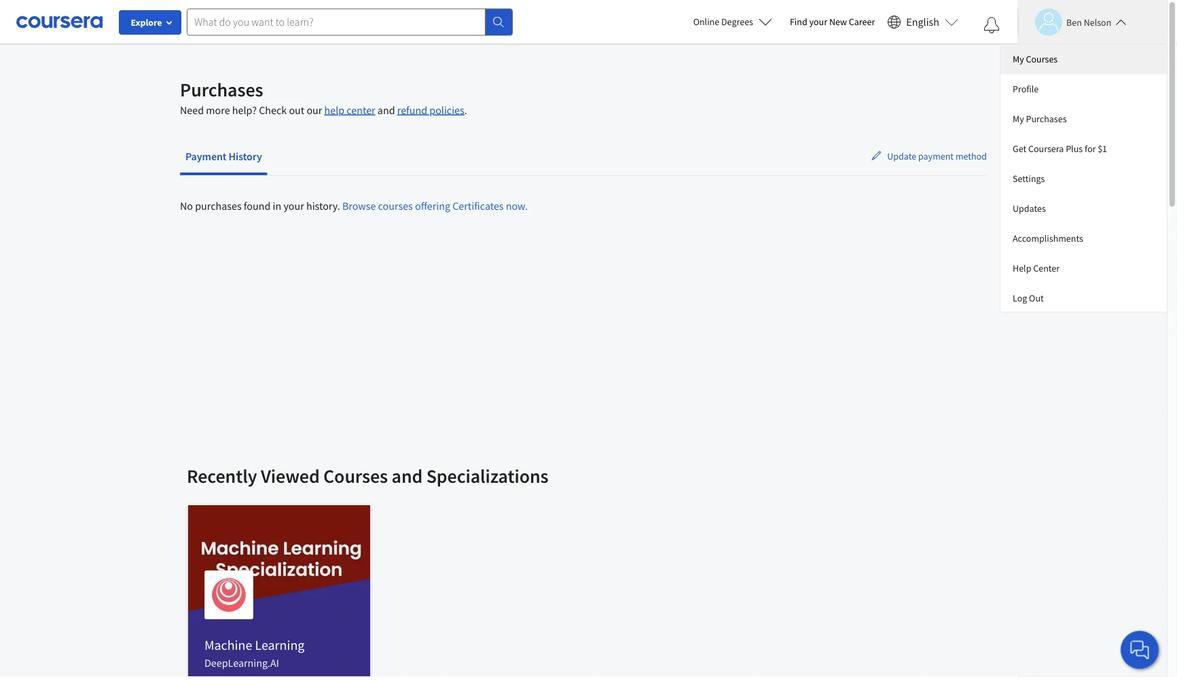 Task type: locate. For each thing, give the bounding box(es) containing it.
in
[[273, 199, 281, 213]]

1 vertical spatial purchases
[[1026, 113, 1067, 125]]

no purchases found in your history. browse courses offering certificates now.
[[180, 199, 528, 213]]

viewed
[[261, 464, 320, 488]]

now.
[[506, 199, 528, 213]]

recently viewed courses and specializations carousel element
[[180, 423, 987, 677]]

log out
[[1013, 292, 1044, 304]]

1 horizontal spatial courses
[[1026, 53, 1058, 65]]

chat with us image
[[1129, 639, 1151, 661]]

purchases
[[180, 78, 263, 102], [1026, 113, 1067, 125]]

1 vertical spatial courses
[[323, 464, 388, 488]]

0 horizontal spatial courses
[[323, 464, 388, 488]]

0 vertical spatial courses
[[1026, 53, 1058, 65]]

specializations
[[426, 464, 549, 488]]

my courses
[[1013, 53, 1058, 65]]

refund policies link
[[397, 103, 464, 117]]

your right find
[[809, 16, 827, 28]]

english button
[[882, 0, 964, 44]]

need
[[180, 103, 204, 117]]

1 vertical spatial and
[[392, 464, 423, 488]]

and
[[378, 103, 395, 117], [392, 464, 423, 488]]

2 my from the top
[[1013, 113, 1024, 125]]

payment
[[918, 150, 954, 162]]

ben nelson menu
[[1001, 44, 1167, 312]]

recently
[[187, 464, 257, 488]]

find
[[790, 16, 808, 28]]

check
[[259, 103, 287, 117]]

english
[[906, 15, 939, 29]]

career
[[849, 16, 875, 28]]

1 my from the top
[[1013, 53, 1024, 65]]

your
[[809, 16, 827, 28], [284, 199, 304, 213]]

your right "in"
[[284, 199, 304, 213]]

recently viewed courses and specializations
[[187, 464, 549, 488]]

my purchases
[[1013, 113, 1067, 125]]

payment history
[[185, 149, 262, 163]]

deeplearning.ai
[[204, 656, 279, 670]]

history
[[229, 149, 262, 163]]

courses up profile
[[1026, 53, 1058, 65]]

update payment method
[[887, 150, 987, 162]]

purchases up more
[[180, 78, 263, 102]]

out
[[1029, 292, 1044, 304]]

log out button
[[1001, 283, 1167, 312]]

get
[[1013, 143, 1027, 155]]

0 vertical spatial your
[[809, 16, 827, 28]]

degrees
[[721, 16, 753, 28]]

my inside my courses link
[[1013, 53, 1024, 65]]

profile link
[[1001, 74, 1167, 104]]

ben nelson button
[[1018, 8, 1127, 36]]

my for my courses
[[1013, 53, 1024, 65]]

purchases need more help? check out our help center and refund policies .
[[180, 78, 467, 117]]

my up get
[[1013, 113, 1024, 125]]

help center link
[[324, 103, 375, 117]]

settings
[[1013, 173, 1045, 185]]

courses right viewed
[[323, 464, 388, 488]]

purchases up coursera
[[1026, 113, 1067, 125]]

get coursera plus for $1 link
[[1001, 134, 1167, 164]]

payment history button
[[180, 140, 267, 173]]

new
[[829, 16, 847, 28]]

courses
[[1026, 53, 1058, 65], [323, 464, 388, 488]]

0 horizontal spatial purchases
[[180, 78, 263, 102]]

accomplishments link
[[1001, 223, 1167, 253]]

online degrees button
[[682, 7, 783, 37]]

accomplishments
[[1013, 232, 1083, 245]]

purchases inside purchases need more help? check out our help center and refund policies .
[[180, 78, 263, 102]]

1 vertical spatial my
[[1013, 113, 1024, 125]]

refund
[[397, 103, 427, 117]]

0 vertical spatial and
[[378, 103, 395, 117]]

policies
[[430, 103, 464, 117]]

my up profile
[[1013, 53, 1024, 65]]

nelson
[[1084, 16, 1112, 28]]

1 vertical spatial your
[[284, 199, 304, 213]]

my inside "my purchases" link
[[1013, 113, 1024, 125]]

0 vertical spatial purchases
[[180, 78, 263, 102]]

1 horizontal spatial purchases
[[1026, 113, 1067, 125]]

browse
[[342, 199, 376, 213]]

None search field
[[187, 8, 513, 36]]

get coursera plus for $1
[[1013, 143, 1107, 155]]

0 vertical spatial my
[[1013, 53, 1024, 65]]

center
[[347, 103, 375, 117]]

settings link
[[1001, 164, 1167, 194]]

profile
[[1013, 83, 1039, 95]]

found
[[244, 199, 271, 213]]

updates link
[[1001, 194, 1167, 223]]

my
[[1013, 53, 1024, 65], [1013, 113, 1024, 125]]

certificates
[[453, 199, 504, 213]]



Task type: describe. For each thing, give the bounding box(es) containing it.
more
[[206, 103, 230, 117]]

purchases
[[195, 199, 242, 213]]

0 horizontal spatial your
[[284, 199, 304, 213]]

method
[[956, 150, 987, 162]]

my for my purchases
[[1013, 113, 1024, 125]]

learning
[[255, 637, 305, 654]]

.
[[464, 103, 467, 117]]

explore button
[[119, 10, 181, 35]]

updates
[[1013, 202, 1046, 215]]

and inside recently viewed courses and specializations carousel element
[[392, 464, 423, 488]]

courses
[[378, 199, 413, 213]]

find your new career
[[790, 16, 875, 28]]

machine learning link
[[204, 637, 305, 654]]

out
[[289, 103, 304, 117]]

plus
[[1066, 143, 1083, 155]]

ben
[[1067, 16, 1082, 28]]

online degrees
[[693, 16, 753, 28]]

center
[[1033, 262, 1060, 274]]

and inside purchases need more help? check out our help center and refund policies .
[[378, 103, 395, 117]]

courses inside "ben nelson" menu
[[1026, 53, 1058, 65]]

no
[[180, 199, 193, 213]]

help
[[324, 103, 344, 117]]

show notifications image
[[984, 17, 1000, 33]]

for
[[1085, 143, 1096, 155]]

payment
[[185, 149, 227, 163]]

help
[[1013, 262, 1031, 274]]

my courses link
[[1001, 44, 1167, 74]]

update
[[887, 150, 917, 162]]

machine
[[204, 637, 252, 654]]

online
[[693, 16, 720, 28]]

find your new career link
[[783, 14, 882, 31]]

ben nelson
[[1067, 16, 1112, 28]]

log
[[1013, 292, 1027, 304]]

our
[[307, 103, 322, 117]]

my purchases link
[[1001, 104, 1167, 134]]

offering
[[415, 199, 450, 213]]

machine learning deeplearning.ai
[[204, 637, 305, 670]]

$1
[[1098, 143, 1107, 155]]

coursera
[[1028, 143, 1064, 155]]

What do you want to learn? text field
[[187, 8, 486, 36]]

help center
[[1013, 262, 1060, 274]]

purchases inside "ben nelson" menu
[[1026, 113, 1067, 125]]

coursera image
[[16, 11, 103, 33]]

help center link
[[1001, 253, 1167, 283]]

update payment method link
[[871, 150, 987, 164]]

1 horizontal spatial your
[[809, 16, 827, 28]]

browse courses offering certificates now. link
[[342, 199, 528, 213]]

history.
[[306, 199, 340, 213]]

explore
[[131, 16, 162, 29]]

help?
[[232, 103, 257, 117]]



Task type: vqa. For each thing, say whether or not it's contained in the screenshot.
the Free
no



